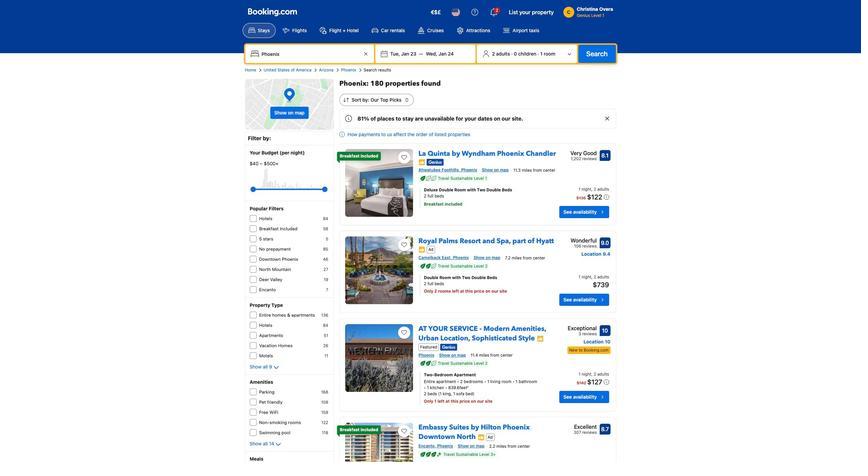 Task type: vqa. For each thing, say whether or not it's contained in the screenshot.
THE SCORED 8.1 Element
yes



Task type: describe. For each thing, give the bounding box(es) containing it.
embassy suites by hilton phoenix downtown north image
[[345, 424, 413, 463]]

at your service - modern amenities, urban location, sophisticated style image
[[345, 325, 413, 393]]

scored 8.7 element
[[600, 425, 610, 436]]

booking.com image
[[248, 8, 297, 16]]

your account menu christina overa genius level 1 element
[[563, 3, 616, 19]]

scored 10 element
[[600, 326, 610, 337]]

scored 9.0 element
[[600, 238, 610, 249]]



Task type: locate. For each thing, give the bounding box(es) containing it.
genius discounts available at this property. image
[[427, 159, 444, 166], [427, 159, 444, 166], [440, 344, 457, 351], [440, 344, 457, 351]]

scored 8.1 element
[[600, 150, 610, 161]]

this property is part of our preferred partner program. it's committed to providing excellent service and good value. it'll pay us a higher commission if you make a booking. image for royal palms resort and spa, part of hyatt image
[[418, 247, 425, 254]]

royal palms resort and spa, part of hyatt image
[[345, 237, 413, 305]]

1 vertical spatial this property is part of our preferred partner program. it's committed to providing excellent service and good value. it'll pay us a higher commission if you make a booking. image
[[537, 336, 544, 343]]

search results updated. phoenix: 180 properties found. element
[[339, 79, 616, 89]]

wonderful element
[[571, 237, 597, 245]]

exceptional element
[[567, 325, 597, 333]]

this property is part of our preferred partner program. it's committed to providing excellent service and good value. it'll pay us a higher commission if you make a booking. image for at your service - modern amenities, urban location, sophisticated style image
[[537, 336, 544, 343]]

excellent element
[[574, 424, 597, 432]]

Where are you going? field
[[259, 48, 362, 60]]

0 vertical spatial this property is part of our preferred partner program. it's committed to providing excellent service and good value. it'll pay us a higher commission if you make a booking. image
[[418, 247, 425, 254]]

very good element
[[570, 149, 597, 157]]

group
[[253, 184, 325, 195]]

this property is part of our preferred partner program. it's committed to providing excellent service and good value. it'll pay us a higher commission if you make a booking. image
[[418, 159, 425, 166], [418, 159, 425, 166], [418, 247, 425, 254], [537, 336, 544, 343], [478, 435, 485, 442], [478, 435, 485, 442]]

la quinta by wyndham phoenix chandler image
[[345, 149, 413, 217]]

0 horizontal spatial this property is part of our preferred partner program. it's committed to providing excellent service and good value. it'll pay us a higher commission if you make a booking. image
[[418, 247, 425, 254]]

this property is part of our preferred partner program. it's committed to providing excellent service and good value. it'll pay us a higher commission if you make a booking. image
[[418, 247, 425, 254], [537, 336, 544, 343]]

1 horizontal spatial this property is part of our preferred partner program. it's committed to providing excellent service and good value. it'll pay us a higher commission if you make a booking. image
[[537, 336, 544, 343]]



